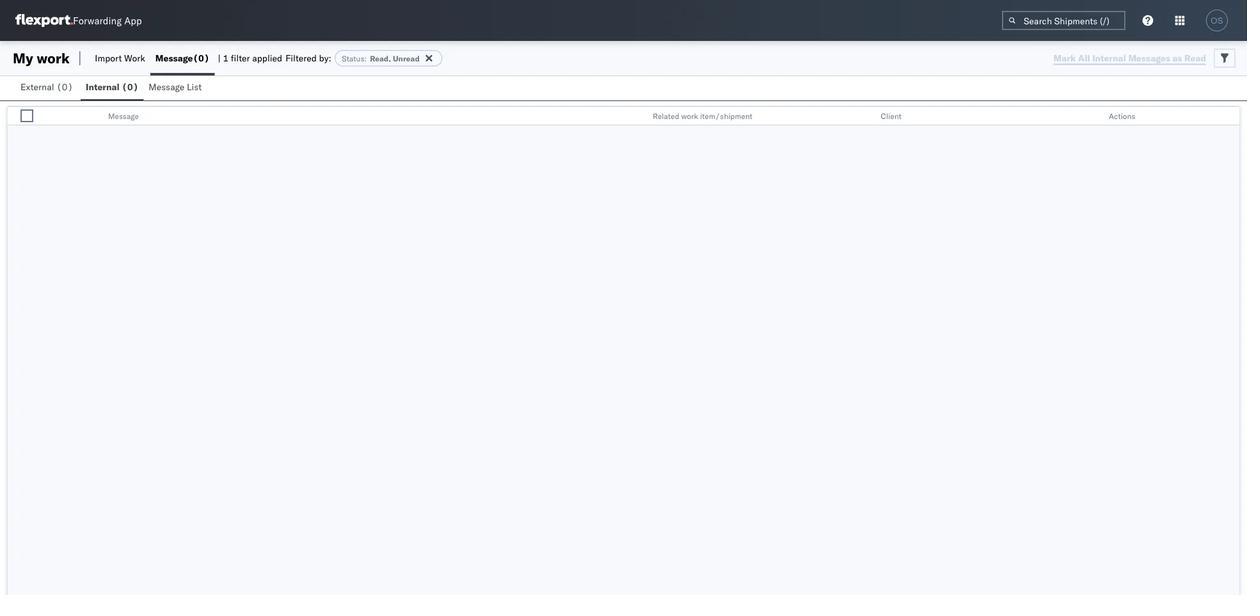 Task type: vqa. For each thing, say whether or not it's contained in the screenshot.
11:00 PM PST, Nov 8, 2022
no



Task type: describe. For each thing, give the bounding box(es) containing it.
import work button
[[90, 41, 150, 76]]

filtered
[[286, 52, 317, 64]]

status
[[342, 53, 364, 63]]

related
[[653, 111, 679, 121]]

|
[[218, 52, 221, 64]]

2 vertical spatial message
[[108, 111, 139, 121]]

status : read, unread
[[342, 53, 420, 63]]

item/shipment
[[700, 111, 753, 121]]

work for related
[[681, 111, 698, 121]]

message for (0)
[[155, 52, 193, 64]]

external (0) button
[[15, 76, 81, 100]]

client
[[881, 111, 902, 121]]

flexport. image
[[15, 14, 73, 27]]

actions
[[1109, 111, 1136, 121]]

external (0)
[[20, 81, 73, 92]]

os button
[[1203, 6, 1232, 35]]

import
[[95, 52, 122, 64]]

applied
[[252, 52, 282, 64]]

resize handle column header for client
[[1087, 107, 1103, 126]]

my work
[[13, 49, 70, 67]]

Search Shipments (/) text field
[[1002, 11, 1126, 30]]

import work
[[95, 52, 145, 64]]

by:
[[319, 52, 331, 64]]

os
[[1211, 16, 1223, 25]]

my
[[13, 49, 33, 67]]

1 resize handle column header from the left
[[61, 107, 76, 126]]

(0) for external (0)
[[56, 81, 73, 92]]

forwarding app link
[[15, 14, 142, 27]]



Task type: locate. For each thing, give the bounding box(es) containing it.
(0) right 'external'
[[56, 81, 73, 92]]

| 1 filter applied filtered by:
[[218, 52, 331, 64]]

resize handle column header for message
[[631, 107, 646, 126]]

1
[[223, 52, 229, 64]]

internal (0)
[[86, 81, 138, 92]]

2 horizontal spatial (0)
[[193, 52, 210, 64]]

internal
[[86, 81, 120, 92]]

2 resize handle column header from the left
[[631, 107, 646, 126]]

forwarding app
[[73, 14, 142, 27]]

work for my
[[37, 49, 70, 67]]

(0) left |
[[193, 52, 210, 64]]

list
[[187, 81, 202, 92]]

:
[[364, 53, 367, 63]]

(0) for message (0)
[[193, 52, 210, 64]]

0 vertical spatial message
[[155, 52, 193, 64]]

0 vertical spatial work
[[37, 49, 70, 67]]

5 resize handle column header from the left
[[1224, 107, 1240, 126]]

0 horizontal spatial work
[[37, 49, 70, 67]]

message list button
[[144, 76, 209, 100]]

4 resize handle column header from the left
[[1087, 107, 1103, 126]]

(0) inside internal (0) button
[[122, 81, 138, 92]]

work up external (0)
[[37, 49, 70, 67]]

1 vertical spatial work
[[681, 111, 698, 121]]

resize handle column header for actions
[[1224, 107, 1240, 126]]

None checkbox
[[20, 109, 33, 122]]

message inside message list button
[[149, 81, 185, 92]]

unread
[[393, 53, 420, 63]]

message for list
[[149, 81, 185, 92]]

work
[[37, 49, 70, 67], [681, 111, 698, 121]]

forwarding
[[73, 14, 122, 27]]

0 horizontal spatial (0)
[[56, 81, 73, 92]]

1 horizontal spatial work
[[681, 111, 698, 121]]

3 resize handle column header from the left
[[859, 107, 875, 126]]

(0) inside external (0) button
[[56, 81, 73, 92]]

message left list
[[149, 81, 185, 92]]

filter
[[231, 52, 250, 64]]

related work item/shipment
[[653, 111, 753, 121]]

1 horizontal spatial (0)
[[122, 81, 138, 92]]

app
[[124, 14, 142, 27]]

message down internal (0) button
[[108, 111, 139, 121]]

1 vertical spatial message
[[149, 81, 185, 92]]

resize handle column header for related work item/shipment
[[859, 107, 875, 126]]

work
[[124, 52, 145, 64]]

message
[[155, 52, 193, 64], [149, 81, 185, 92], [108, 111, 139, 121]]

message up message list
[[155, 52, 193, 64]]

message list
[[149, 81, 202, 92]]

read,
[[370, 53, 391, 63]]

resize handle column header
[[61, 107, 76, 126], [631, 107, 646, 126], [859, 107, 875, 126], [1087, 107, 1103, 126], [1224, 107, 1240, 126]]

(0) for internal (0)
[[122, 81, 138, 92]]

(0)
[[193, 52, 210, 64], [56, 81, 73, 92], [122, 81, 138, 92]]

internal (0) button
[[81, 76, 144, 100]]

work right the related
[[681, 111, 698, 121]]

message (0)
[[155, 52, 210, 64]]

(0) right internal
[[122, 81, 138, 92]]

external
[[20, 81, 54, 92]]



